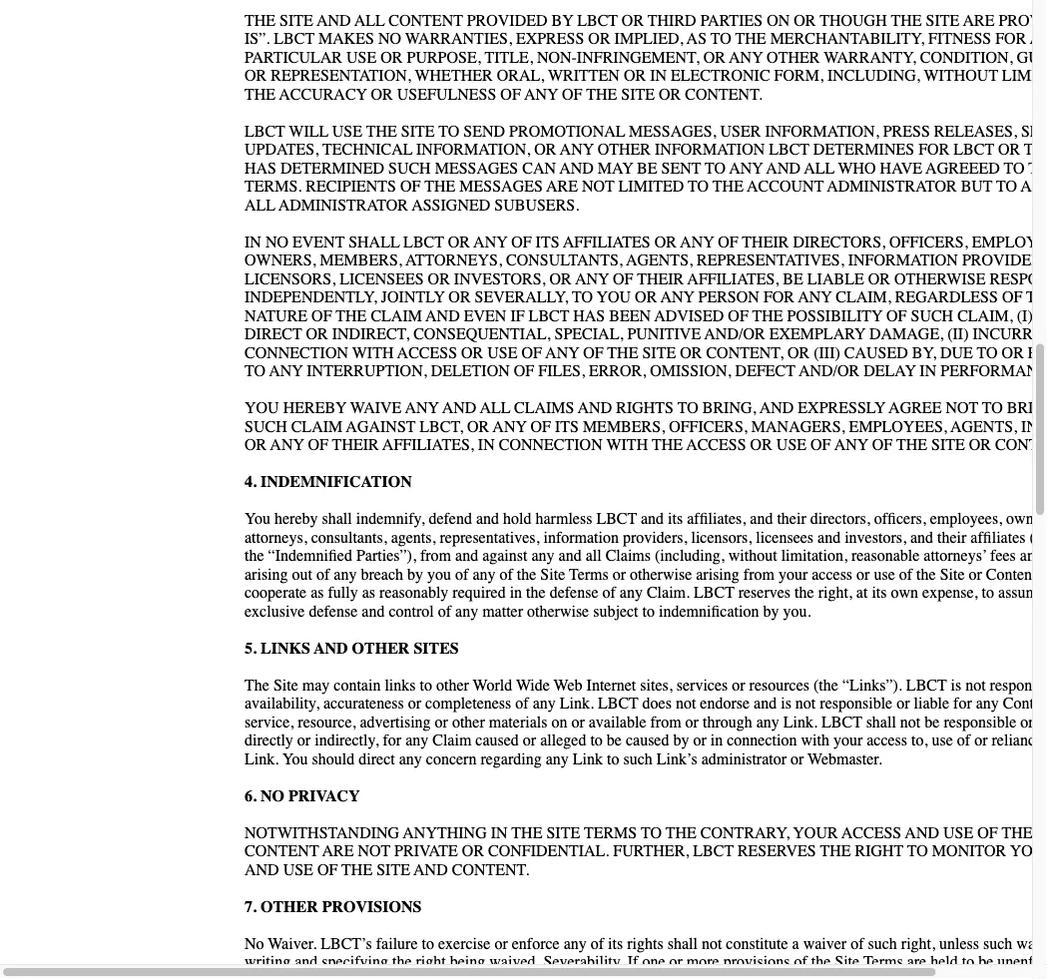 Task type: describe. For each thing, give the bounding box(es) containing it.
or right on
[[794, 11, 816, 29]]

not inside no waiver. lbct's failure to exercise or enforce any of its rights shall not constitute a waiver of such right, unless such waiv
[[702, 934, 722, 953]]

hereby
[[274, 510, 318, 528]]

officers,
[[874, 510, 926, 528]]

indemnification
[[261, 473, 412, 491]]

releases,
[[934, 122, 1017, 140]]

directors,
[[810, 510, 870, 528]]

parties
[[700, 11, 763, 29]]

the site may contain links to other world wide web internet sites, services or resources (the "links"). lbct is not responsib
[[245, 676, 1047, 768]]

right,
[[901, 934, 935, 953]]

1 horizontal spatial of
[[718, 233, 738, 251]]

user
[[720, 122, 761, 140]]

any
[[564, 934, 587, 953]]

claims
[[514, 399, 574, 417]]

privacy
[[289, 787, 360, 805]]

services
[[677, 676, 728, 694]]

all inside the site and all content provided by lbct or third parties on or though the site are provid
[[355, 11, 385, 29]]

ser
[[1021, 122, 1047, 140]]

and up may
[[314, 639, 348, 657]]

unless
[[939, 934, 979, 953]]

responsib
[[990, 676, 1047, 694]]

to inside notwithstanding anything in the site terms to the contrary, your access and use of the si
[[641, 824, 662, 842]]

provided
[[467, 11, 548, 29]]

its
[[536, 233, 560, 251]]

web
[[554, 676, 583, 694]]

2 horizontal spatial any
[[680, 233, 714, 251]]

notwithstanding anything in the site terms to the contrary, your access and use of the si
[[245, 824, 1047, 879]]

send
[[464, 122, 505, 140]]

sites
[[414, 639, 459, 657]]

expressly
[[798, 399, 886, 417]]

5.
[[245, 639, 257, 657]]

access
[[842, 824, 902, 842]]

waive
[[350, 399, 402, 417]]

you hereby waive any and all claims and rights to bring, and expressly agree not to bring
[[245, 399, 1047, 454]]

1 of from the left
[[591, 934, 604, 953]]

0 horizontal spatial of
[[511, 233, 532, 251]]

0 horizontal spatial other
[[261, 897, 318, 916]]

1 horizontal spatial any
[[474, 233, 508, 251]]

in inside notwithstanding anything in the site terms to the contrary, your access and use of the si
[[491, 824, 508, 842]]

no
[[245, 934, 264, 953]]

will
[[289, 122, 328, 140]]

officers,
[[890, 233, 968, 251]]

6. no privacy
[[245, 787, 360, 805]]

to inside the lbct will use the site to send promotional messages, user information, press releases, ser
[[439, 122, 460, 140]]

rights
[[616, 399, 674, 417]]

the
[[245, 676, 269, 694]]

provid
[[999, 11, 1047, 29]]

internet
[[587, 676, 636, 694]]

site inside the lbct will use the site to send promotional messages, user information, press releases, ser
[[401, 122, 435, 140]]

2 of from the left
[[851, 934, 864, 953]]

notwithstanding
[[245, 824, 399, 842]]

2 such from the left
[[983, 934, 1013, 953]]

2 and from the left
[[641, 510, 664, 528]]

links
[[385, 676, 416, 694]]

provisions
[[322, 897, 422, 916]]

employees,
[[930, 510, 1002, 528]]

in no event shall lbct or any of its affiliates or any of their directors, officers, employe
[[245, 233, 1047, 380]]

promotional
[[509, 122, 625, 140]]

on
[[767, 11, 790, 29]]

1 and from the left
[[476, 510, 499, 528]]

the site and all content provided by lbct or third parties on or though the site are provid
[[245, 11, 1047, 103]]

you
[[245, 399, 279, 417]]

or inside "the site may contain links to other world wide web internet sites, services or resources (the "links"). lbct is not responsib"
[[732, 676, 745, 694]]

and left rights at right top
[[578, 399, 612, 417]]

lbct will use the site to send promotional messages, user information, press releases, ser
[[245, 122, 1047, 214]]

site inside notwithstanding anything in the site terms to the contrary, your access and use of the si
[[546, 824, 580, 842]]

indemnify,
[[356, 510, 425, 528]]

employe
[[972, 233, 1047, 251]]

contrary,
[[701, 824, 790, 842]]

shall inside you hereby shall indemnify, defend and hold harmless lbct and its affiliates, and their directors, officers, employees, owners
[[322, 510, 352, 528]]

to inside no waiver. lbct's failure to exercise or enforce any of its rights shall not constitute a waiver of such right, unless such waiv
[[422, 934, 434, 953]]

you hereby shall indemnify, defend and hold harmless lbct and its affiliates, and their directors, officers, employees, owners
[[245, 510, 1047, 620]]

7. other provisions
[[245, 897, 422, 916]]

lbct inside in no event shall lbct or any of its affiliates or any of their directors, officers, employe
[[403, 233, 444, 251]]

information,
[[765, 122, 879, 140]]

site
[[273, 676, 298, 694]]

and right waive
[[442, 399, 477, 417]]

anything
[[403, 824, 487, 842]]

lbct inside "the site may contain links to other world wide web internet sites, services or resources (the "links"). lbct is not responsib"
[[906, 676, 947, 694]]

harmless
[[536, 510, 592, 528]]

is
[[951, 676, 962, 694]]

hold
[[503, 510, 532, 528]]

may
[[302, 676, 330, 694]]

and right bring,
[[760, 399, 794, 417]]

owners
[[1006, 510, 1047, 528]]

and inside notwithstanding anything in the site terms to the contrary, your access and use of the si
[[905, 824, 939, 842]]

lbct's
[[321, 934, 372, 953]]

to right not
[[982, 399, 1003, 417]]



Task type: locate. For each thing, give the bounding box(es) containing it.
0 vertical spatial its
[[668, 510, 683, 528]]

not
[[946, 399, 978, 417]]

of right waiver
[[851, 934, 864, 953]]

2 horizontal spatial and
[[750, 510, 773, 528]]

waiver.
[[268, 934, 317, 953]]

waiver
[[803, 934, 847, 953]]

2 horizontal spatial of
[[978, 824, 998, 842]]

0 horizontal spatial and
[[476, 510, 499, 528]]

shall down indemnification
[[322, 510, 352, 528]]

4. indemnification
[[245, 473, 412, 491]]

lbct right shall
[[403, 233, 444, 251]]

third
[[648, 11, 696, 29]]

0 horizontal spatial of
[[591, 934, 604, 953]]

1 horizontal spatial all
[[480, 399, 510, 417]]

1 vertical spatial to
[[422, 934, 434, 953]]

use inside the lbct will use the site to send promotional messages, user information, press releases, ser
[[332, 122, 362, 140]]

its inside you hereby shall indemnify, defend and hold harmless lbct and its affiliates, and their directors, officers, employees, owners
[[668, 510, 683, 528]]

failure
[[376, 934, 418, 953]]

affiliates,
[[687, 510, 746, 528]]

of left its
[[511, 233, 532, 251]]

no waiver. lbct's failure to exercise or enforce any of its rights shall not constitute a waiver of such right, unless such waiv
[[245, 934, 1047, 979]]

rights
[[627, 934, 664, 953]]

a
[[792, 934, 799, 953]]

shall
[[349, 233, 400, 251]]

1 horizontal spatial or
[[732, 676, 745, 694]]

6.
[[245, 787, 257, 805]]

0 horizontal spatial any
[[405, 399, 439, 417]]

use inside notwithstanding anything in the site terms to the contrary, your access and use of the si
[[943, 824, 974, 842]]

0 horizontal spatial shall
[[322, 510, 352, 528]]

other
[[352, 639, 410, 657], [261, 897, 318, 916]]

not left constitute
[[702, 934, 722, 953]]

"links").
[[842, 676, 902, 694]]

exercise
[[438, 934, 491, 953]]

or left the enforce
[[495, 934, 508, 953]]

and left the hold
[[476, 510, 499, 528]]

the
[[245, 11, 276, 29], [891, 11, 922, 29], [366, 122, 397, 140], [512, 824, 542, 842], [666, 824, 697, 842], [1002, 824, 1033, 842]]

1 vertical spatial other
[[261, 897, 318, 916]]

lbct inside the lbct will use the site to send promotional messages, user information, press releases, ser
[[245, 122, 285, 140]]

its left affiliates,
[[668, 510, 683, 528]]

and left their at right bottom
[[750, 510, 773, 528]]

no inside in no event shall lbct or any of its affiliates or any of their directors, officers, employe
[[265, 233, 289, 251]]

messages,
[[629, 122, 716, 140]]

1 horizontal spatial shall
[[668, 934, 698, 953]]

1 vertical spatial or
[[495, 934, 508, 953]]

0 horizontal spatial such
[[868, 934, 897, 953]]

1 horizontal spatial in
[[491, 824, 508, 842]]

your
[[793, 824, 838, 842]]

0 vertical spatial not
[[966, 676, 986, 694]]

though
[[820, 11, 887, 29]]

of
[[591, 934, 604, 953], [851, 934, 864, 953]]

of right any
[[591, 934, 604, 953]]

links
[[261, 639, 310, 657]]

such
[[868, 934, 897, 953], [983, 934, 1013, 953]]

to left bring,
[[678, 399, 699, 417]]

to inside "the site may contain links to other world wide web internet sites, services or resources (the "links"). lbct is not responsib"
[[420, 676, 432, 694]]

in right the anything
[[491, 824, 508, 842]]

use left si
[[943, 824, 974, 842]]

any inside you hereby waive any and all claims and rights to bring, and expressly agree not to bring
[[405, 399, 439, 417]]

or right shall
[[448, 233, 470, 251]]

any
[[474, 233, 508, 251], [680, 233, 714, 251], [405, 399, 439, 417]]

or left third
[[622, 11, 644, 29]]

in left 'event'
[[245, 233, 261, 251]]

defend
[[429, 510, 472, 528]]

its for rights
[[608, 934, 623, 953]]

press
[[883, 122, 930, 140]]

shall right rights
[[668, 934, 698, 953]]

no
[[265, 233, 289, 251], [261, 787, 285, 805]]

lbct left is at bottom right
[[906, 676, 947, 694]]

all inside you hereby waive any and all claims and rights to bring, and expressly agree not to bring
[[480, 399, 510, 417]]

1 horizontal spatial not
[[966, 676, 986, 694]]

constitute
[[726, 934, 788, 953]]

such left the waiv
[[983, 934, 1013, 953]]

their
[[777, 510, 806, 528]]

lbct right by
[[577, 11, 618, 29]]

no right 6.
[[261, 787, 285, 805]]

4.
[[245, 473, 257, 491]]

shall inside no waiver. lbct's failure to exercise or enforce any of its rights shall not constitute a waiver of such right, unless such waiv
[[668, 934, 698, 953]]

lbct inside you hereby shall indemnify, defend and hold harmless lbct and its affiliates, and their directors, officers, employees, owners
[[596, 510, 637, 528]]

1 vertical spatial all
[[480, 399, 510, 417]]

1 horizontal spatial its
[[668, 510, 683, 528]]

1 vertical spatial shall
[[668, 934, 698, 953]]

or
[[732, 676, 745, 694], [495, 934, 508, 953]]

5. links and other sites
[[245, 639, 459, 657]]

to left send
[[439, 122, 460, 140]]

content
[[389, 11, 463, 29]]

1 horizontal spatial such
[[983, 934, 1013, 953]]

hereby
[[283, 399, 347, 417]]

1 horizontal spatial other
[[352, 639, 410, 657]]

to
[[439, 122, 460, 140], [678, 399, 699, 417], [982, 399, 1003, 417], [641, 824, 662, 842]]

not
[[966, 676, 986, 694], [702, 934, 722, 953]]

and left content
[[317, 11, 351, 29]]

any left its
[[474, 233, 508, 251]]

no for 6.
[[261, 787, 285, 805]]

world
[[473, 676, 512, 694]]

shall
[[322, 510, 352, 528], [668, 934, 698, 953]]

0 horizontal spatial use
[[332, 122, 362, 140]]

0 horizontal spatial its
[[608, 934, 623, 953]]

to right failure
[[422, 934, 434, 953]]

other up the waiver.
[[261, 897, 318, 916]]

0 vertical spatial other
[[352, 639, 410, 657]]

terms
[[584, 824, 637, 842]]

to
[[420, 676, 432, 694], [422, 934, 434, 953]]

lbct inside the site and all content provided by lbct or third parties on or though the site are provid
[[577, 11, 618, 29]]

no for in
[[265, 233, 289, 251]]

affiliates
[[563, 233, 651, 251]]

bring
[[1007, 399, 1047, 417]]

0 vertical spatial in
[[245, 233, 261, 251]]

contain
[[334, 676, 381, 694]]

si
[[1037, 824, 1047, 842]]

of left si
[[978, 824, 998, 842]]

0 vertical spatial no
[[265, 233, 289, 251]]

1 vertical spatial its
[[608, 934, 623, 953]]

other up links
[[352, 639, 410, 657]]

0 horizontal spatial or
[[495, 934, 508, 953]]

0 vertical spatial to
[[420, 676, 432, 694]]

other
[[436, 676, 469, 694]]

all left claims
[[480, 399, 510, 417]]

waiv
[[1017, 934, 1047, 953]]

1 such from the left
[[868, 934, 897, 953]]

agree
[[889, 399, 942, 417]]

1 horizontal spatial of
[[851, 934, 864, 953]]

the inside the lbct will use the site to send promotional messages, user information, press releases, ser
[[366, 122, 397, 140]]

0 horizontal spatial not
[[702, 934, 722, 953]]

enforce
[[512, 934, 560, 953]]

0 horizontal spatial in
[[245, 233, 261, 251]]

in
[[245, 233, 261, 251], [491, 824, 508, 842]]

their
[[742, 233, 789, 251]]

or right services
[[732, 676, 745, 694]]

0 vertical spatial use
[[332, 122, 362, 140]]

0 vertical spatial or
[[732, 676, 745, 694]]

to right terms
[[641, 824, 662, 842]]

its inside no waiver. lbct's failure to exercise or enforce any of its rights shall not constitute a waiver of such right, unless such waiv
[[608, 934, 623, 953]]

wide
[[516, 676, 550, 694]]

directors,
[[793, 233, 886, 251]]

lbct
[[577, 11, 618, 29], [245, 122, 285, 140], [403, 233, 444, 251], [596, 510, 637, 528], [906, 676, 947, 694]]

by
[[552, 11, 574, 29]]

3 and from the left
[[750, 510, 773, 528]]

are
[[963, 11, 995, 29]]

lbct left will
[[245, 122, 285, 140]]

1 vertical spatial not
[[702, 934, 722, 953]]

1 horizontal spatial use
[[943, 824, 974, 842]]

and
[[317, 11, 351, 29], [442, 399, 477, 417], [578, 399, 612, 417], [760, 399, 794, 417], [314, 639, 348, 657], [905, 824, 939, 842]]

sites,
[[640, 676, 673, 694]]

no left 'event'
[[265, 233, 289, 251]]

and inside the site and all content provided by lbct or third parties on or though the site are provid
[[317, 11, 351, 29]]

and left affiliates,
[[641, 510, 664, 528]]

of left "their"
[[718, 233, 738, 251]]

and
[[476, 510, 499, 528], [641, 510, 664, 528], [750, 510, 773, 528]]

0 vertical spatial shall
[[322, 510, 352, 528]]

and right access in the bottom of the page
[[905, 824, 939, 842]]

in inside in no event shall lbct or any of its affiliates or any of their directors, officers, employe
[[245, 233, 261, 251]]

1 horizontal spatial and
[[641, 510, 664, 528]]

lbct right harmless
[[596, 510, 637, 528]]

or right affiliates on the right top of the page
[[655, 233, 677, 251]]

not inside "the site may contain links to other world wide web internet sites, services or resources (the "links"). lbct is not responsib"
[[966, 676, 986, 694]]

1 vertical spatial use
[[943, 824, 974, 842]]

to right links
[[420, 676, 432, 694]]

of inside notwithstanding anything in the site terms to the contrary, your access and use of the si
[[978, 824, 998, 842]]

1 vertical spatial in
[[491, 824, 508, 842]]

(the
[[814, 676, 838, 694]]

event
[[292, 233, 345, 251]]

its for affiliates,
[[668, 510, 683, 528]]

you
[[245, 510, 271, 528]]

any right waive
[[405, 399, 439, 417]]

any left "their"
[[680, 233, 714, 251]]

such left right,
[[868, 934, 897, 953]]

0 vertical spatial all
[[355, 11, 385, 29]]

not right is at bottom right
[[966, 676, 986, 694]]

its
[[668, 510, 683, 528], [608, 934, 623, 953]]

resources
[[749, 676, 810, 694]]

or inside no waiver. lbct's failure to exercise or enforce any of its rights shall not constitute a waiver of such right, unless such waiv
[[495, 934, 508, 953]]

its left rights
[[608, 934, 623, 953]]

all left content
[[355, 11, 385, 29]]

0 horizontal spatial all
[[355, 11, 385, 29]]

use right will
[[332, 122, 362, 140]]

1 vertical spatial no
[[261, 787, 285, 805]]



Task type: vqa. For each thing, say whether or not it's contained in the screenshot.
years
no



